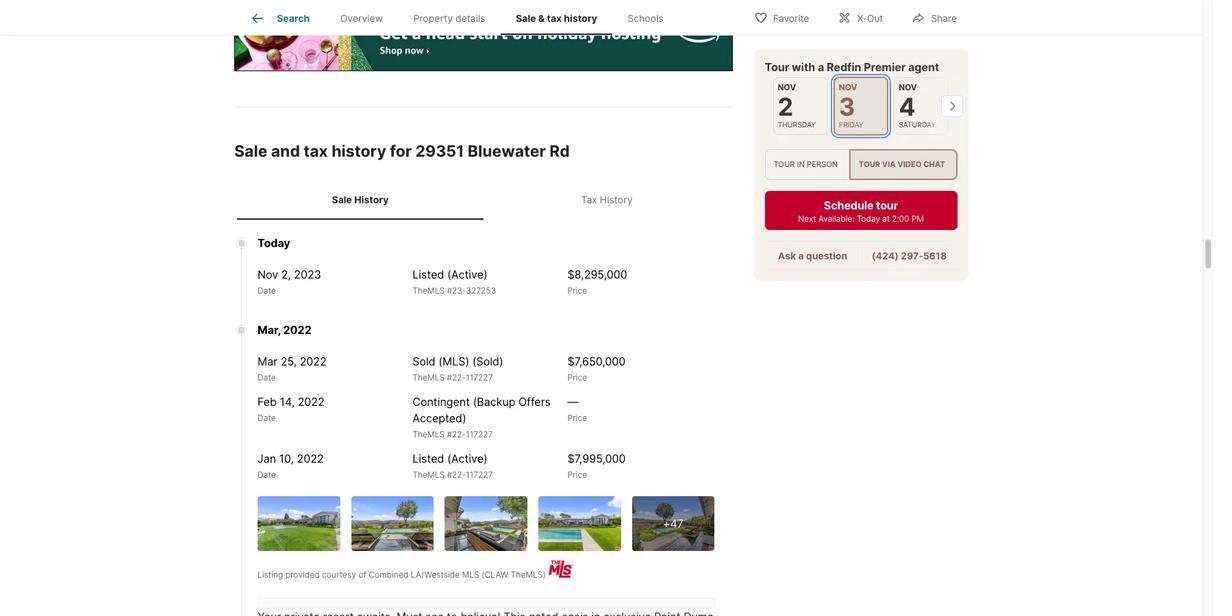 Task type: locate. For each thing, give the bounding box(es) containing it.
overview
[[340, 13, 383, 24]]

tax right and
[[304, 142, 328, 161]]

date down mar
[[258, 373, 276, 383]]

2 #22- from the top
[[447, 430, 466, 440]]

themls inside the listed (active) themls #22-117227
[[413, 470, 445, 480]]

date inside the mar 25, 2022 date
[[258, 373, 276, 383]]

overview tab
[[325, 2, 398, 35]]

0 horizontal spatial history
[[354, 194, 389, 206]]

1 date from the top
[[258, 286, 276, 296]]

price for —
[[568, 413, 587, 424]]

1 listed from the top
[[413, 268, 444, 282]]

price inside $7,650,000 price
[[568, 373, 587, 383]]

117227 inside contingent (backup offers accepted) themls #22-117227
[[466, 430, 493, 440]]

(claw
[[482, 570, 509, 580]]

history down the sale and tax history for 29351 bluewater rd
[[354, 194, 389, 206]]

1 vertical spatial today
[[258, 236, 290, 250]]

mar
[[258, 355, 278, 369]]

1 horizontal spatial tax
[[547, 13, 562, 24]]

contingent (backup offers accepted) themls #22-117227
[[413, 395, 551, 440]]

117227
[[466, 373, 493, 383], [466, 430, 493, 440], [466, 470, 493, 480]]

#22-
[[447, 373, 466, 383], [447, 430, 466, 440], [447, 470, 466, 480]]

(backup
[[473, 395, 516, 409]]

0 vertical spatial tax
[[547, 13, 562, 24]]

2023
[[294, 268, 321, 282]]

date
[[258, 286, 276, 296], [258, 373, 276, 383], [258, 413, 276, 424], [258, 470, 276, 480]]

sale & tax history
[[516, 13, 598, 24]]

3 date from the top
[[258, 413, 276, 424]]

1 vertical spatial #22-
[[447, 430, 466, 440]]

sale history
[[332, 194, 389, 206]]

3
[[840, 92, 856, 122]]

provided
[[286, 570, 320, 580]]

tax for &
[[547, 13, 562, 24]]

2 date from the top
[[258, 373, 276, 383]]

listed inside the listed (active) themls #22-117227
[[413, 452, 444, 466]]

0 vertical spatial #22-
[[447, 373, 466, 383]]

history left for on the top of page
[[332, 142, 386, 161]]

themls inside contingent (backup offers accepted) themls #22-117227
[[413, 430, 445, 440]]

sale & tax history tab
[[501, 2, 613, 35]]

3 themls from the top
[[413, 430, 445, 440]]

117227 inside the listed (active) themls #22-117227
[[466, 470, 493, 480]]

1 vertical spatial sale
[[234, 142, 268, 161]]

list box
[[766, 150, 958, 180]]

+ 47
[[663, 517, 684, 531]]

listed (active) themls #22-117227
[[413, 452, 493, 480]]

2 117227 from the top
[[466, 430, 493, 440]]

a
[[819, 60, 825, 74], [799, 250, 805, 262]]

history inside tab
[[564, 13, 598, 24]]

297-
[[902, 250, 924, 262]]

3 #22- from the top
[[447, 470, 466, 480]]

(active) down contingent (backup offers accepted) themls #22-117227
[[447, 452, 488, 466]]

sale inside sale & tax history tab
[[516, 13, 536, 24]]

2022 inside jan 10, 2022 date
[[297, 452, 324, 466]]

3 price from the top
[[568, 413, 587, 424]]

ask a question
[[779, 250, 848, 262]]

0 vertical spatial listed
[[413, 268, 444, 282]]

0 vertical spatial history
[[564, 13, 598, 24]]

out
[[867, 12, 884, 24]]

history inside sale history tab
[[354, 194, 389, 206]]

price
[[568, 286, 587, 296], [568, 373, 587, 383], [568, 413, 587, 424], [568, 470, 587, 480]]

#23-
[[447, 286, 466, 296]]

0 vertical spatial today
[[858, 214, 881, 224]]

#22- inside sold (mls) (sold) themls #22-117227
[[447, 373, 466, 383]]

price down — at left
[[568, 413, 587, 424]]

price inside $7,995,000 price
[[568, 470, 587, 480]]

date for feb 14, 2022
[[258, 413, 276, 424]]

date for mar 25, 2022
[[258, 373, 276, 383]]

friday
[[840, 121, 864, 130]]

search
[[277, 13, 310, 24]]

history inside tax history tab
[[600, 194, 633, 206]]

x-
[[858, 12, 867, 24]]

x-out
[[858, 12, 884, 24]]

(active) up #23-
[[447, 268, 488, 282]]

tour left the "with"
[[766, 60, 790, 74]]

&
[[539, 13, 545, 24]]

1 (active) from the top
[[447, 268, 488, 282]]

29351
[[416, 142, 464, 161]]

tax history tab
[[484, 183, 731, 217]]

1 vertical spatial tab list
[[234, 181, 733, 220]]

1 horizontal spatial history
[[564, 13, 598, 24]]

4
[[900, 92, 916, 122]]

1 themls from the top
[[413, 286, 445, 296]]

4 price from the top
[[568, 470, 587, 480]]

0 vertical spatial tab list
[[234, 0, 690, 35]]

None button
[[834, 77, 889, 136], [774, 77, 829, 135], [895, 77, 950, 135], [834, 77, 889, 136], [774, 77, 829, 135], [895, 77, 950, 135]]

a right ask
[[799, 250, 805, 262]]

price up — at left
[[568, 373, 587, 383]]

0 horizontal spatial tax
[[304, 142, 328, 161]]

(active)
[[447, 268, 488, 282], [447, 452, 488, 466]]

list box containing tour in person
[[766, 150, 958, 180]]

nov down the "with"
[[779, 82, 797, 93]]

person
[[808, 160, 839, 170]]

tab list
[[234, 0, 690, 35], [234, 181, 733, 220]]

today left at
[[858, 214, 881, 224]]

nov inside nov 3 friday
[[840, 82, 858, 93]]

2022 right 25,
[[300, 355, 327, 369]]

1 horizontal spatial history
[[600, 194, 633, 206]]

tax
[[547, 13, 562, 24], [304, 142, 328, 161]]

4 themls from the top
[[413, 470, 445, 480]]

redfin
[[828, 60, 862, 74]]

tax right & on the left
[[547, 13, 562, 24]]

favorite
[[774, 12, 810, 24]]

sale for sale history
[[332, 194, 352, 206]]

1 vertical spatial tax
[[304, 142, 328, 161]]

listing provided courtesy of combined la/westside mls (claw themls)
[[258, 570, 546, 580]]

listed for nov 2, 2023
[[413, 268, 444, 282]]

available:
[[819, 214, 855, 224]]

tax inside sale & tax history tab
[[547, 13, 562, 24]]

nov
[[779, 82, 797, 93], [840, 82, 858, 93], [900, 82, 918, 93], [258, 268, 278, 282]]

1 vertical spatial history
[[332, 142, 386, 161]]

accepted)
[[413, 412, 467, 426]]

2 vertical spatial sale
[[332, 194, 352, 206]]

nov down tour with a redfin premier agent
[[840, 82, 858, 93]]

0 vertical spatial 117227
[[466, 373, 493, 383]]

2022 right 10,
[[297, 452, 324, 466]]

history for tax history
[[600, 194, 633, 206]]

2,
[[281, 268, 291, 282]]

nov left 2,
[[258, 268, 278, 282]]

sold (mls) (sold) themls #22-117227
[[413, 355, 504, 383]]

2022
[[283, 323, 312, 337], [300, 355, 327, 369], [298, 395, 325, 409], [297, 452, 324, 466]]

date inside 'feb 14, 2022 date'
[[258, 413, 276, 424]]

date for jan 10, 2022
[[258, 470, 276, 480]]

today up 2,
[[258, 236, 290, 250]]

3 117227 from the top
[[466, 470, 493, 480]]

0 vertical spatial (active)
[[447, 268, 488, 282]]

0 vertical spatial sale
[[516, 13, 536, 24]]

schedule
[[825, 199, 875, 213]]

117227 down contingent (backup offers accepted) themls #22-117227
[[466, 470, 493, 480]]

date inside nov 2, 2023 date
[[258, 286, 276, 296]]

1 vertical spatial 117227
[[466, 430, 493, 440]]

tour with a redfin premier agent
[[766, 60, 940, 74]]

search link
[[250, 10, 310, 27]]

mls
[[462, 570, 480, 580]]

2 listed from the top
[[413, 452, 444, 466]]

jan
[[258, 452, 276, 466]]

in
[[798, 160, 806, 170]]

themls
[[413, 286, 445, 296], [413, 373, 445, 383], [413, 430, 445, 440], [413, 470, 445, 480]]

favorite button
[[743, 3, 821, 31]]

2 vertical spatial 117227
[[466, 470, 493, 480]]

nov for 2
[[779, 82, 797, 93]]

details
[[456, 13, 486, 24]]

premier
[[865, 60, 907, 74]]

2022 right "14,"
[[298, 395, 325, 409]]

themls inside listed (active) themls #23-327253
[[413, 286, 445, 296]]

1 horizontal spatial today
[[858, 214, 881, 224]]

nov inside nov 4 saturday
[[900, 82, 918, 93]]

+
[[663, 517, 671, 531]]

1 vertical spatial listed
[[413, 452, 444, 466]]

117227 down (sold)
[[466, 373, 493, 383]]

history for sale history
[[354, 194, 389, 206]]

0 horizontal spatial sale
[[234, 142, 268, 161]]

a right the "with"
[[819, 60, 825, 74]]

#22- inside contingent (backup offers accepted) themls #22-117227
[[447, 430, 466, 440]]

date inside jan 10, 2022 date
[[258, 470, 276, 480]]

0 horizontal spatial today
[[258, 236, 290, 250]]

x-out button
[[827, 3, 895, 31]]

date down feb
[[258, 413, 276, 424]]

2022 inside the mar 25, 2022 date
[[300, 355, 327, 369]]

history
[[354, 194, 389, 206], [600, 194, 633, 206]]

2 (active) from the top
[[447, 452, 488, 466]]

price inside "$8,295,000 price"
[[568, 286, 587, 296]]

2022 for 25,
[[300, 355, 327, 369]]

mar 25, 2022 date
[[258, 355, 327, 383]]

1 price from the top
[[568, 286, 587, 296]]

tour left via
[[860, 160, 881, 170]]

1 vertical spatial a
[[799, 250, 805, 262]]

date down the jan
[[258, 470, 276, 480]]

2 history from the left
[[600, 194, 633, 206]]

0 vertical spatial a
[[819, 60, 825, 74]]

sale inside sale history tab
[[332, 194, 352, 206]]

1 vertical spatial (active)
[[447, 452, 488, 466]]

tour left in
[[774, 160, 796, 170]]

4 date from the top
[[258, 470, 276, 480]]

$7,995,000 price
[[568, 452, 626, 480]]

price down $8,295,000
[[568, 286, 587, 296]]

listed inside listed (active) themls #23-327253
[[413, 268, 444, 282]]

2022 inside 'feb 14, 2022 date'
[[298, 395, 325, 409]]

2022 for 10,
[[297, 452, 324, 466]]

2 horizontal spatial sale
[[516, 13, 536, 24]]

2 themls from the top
[[413, 373, 445, 383]]

contingent
[[413, 395, 470, 409]]

0 horizontal spatial history
[[332, 142, 386, 161]]

1 horizontal spatial sale
[[332, 194, 352, 206]]

2 price from the top
[[568, 373, 587, 383]]

price for $7,995,000
[[568, 470, 587, 480]]

2 vertical spatial #22-
[[447, 470, 466, 480]]

for
[[390, 142, 412, 161]]

327253
[[466, 286, 496, 296]]

117227 down (backup
[[466, 430, 493, 440]]

tab list containing search
[[234, 0, 690, 35]]

$8,295,000
[[568, 268, 628, 282]]

history right 'tax'
[[600, 194, 633, 206]]

rd
[[550, 142, 570, 161]]

2 tab list from the top
[[234, 181, 733, 220]]

date up mar, on the bottom of the page
[[258, 286, 276, 296]]

#22- inside the listed (active) themls #22-117227
[[447, 470, 466, 480]]

(active) inside listed (active) themls #23-327253
[[447, 268, 488, 282]]

(active) inside the listed (active) themls #22-117227
[[447, 452, 488, 466]]

price down $7,995,000
[[568, 470, 587, 480]]

1 tab list from the top
[[234, 0, 690, 35]]

$7,650,000 price
[[568, 355, 626, 383]]

1 #22- from the top
[[447, 373, 466, 383]]

nov down agent
[[900, 82, 918, 93]]

share button
[[901, 3, 969, 31]]

nov inside nov 2 thursday
[[779, 82, 797, 93]]

1 117227 from the top
[[466, 373, 493, 383]]

history right & on the left
[[564, 13, 598, 24]]

history
[[564, 13, 598, 24], [332, 142, 386, 161]]

1 history from the left
[[354, 194, 389, 206]]

listed
[[413, 268, 444, 282], [413, 452, 444, 466]]

feb
[[258, 395, 277, 409]]



Task type: describe. For each thing, give the bounding box(es) containing it.
tour in person
[[774, 160, 839, 170]]

nov 4 saturday
[[900, 82, 937, 130]]

$7,650,000
[[568, 355, 626, 369]]

listing
[[258, 570, 283, 580]]

2:00
[[893, 214, 910, 224]]

saturday
[[900, 121, 937, 130]]

— price
[[568, 395, 587, 424]]

10,
[[279, 452, 294, 466]]

themls)
[[511, 570, 546, 580]]

offers
[[519, 395, 551, 409]]

(sold)
[[473, 355, 504, 369]]

question
[[807, 250, 848, 262]]

date for nov 2, 2023
[[258, 286, 276, 296]]

today inside schedule tour next available: today at 2:00 pm
[[858, 214, 881, 224]]

14,
[[280, 395, 295, 409]]

(active) for $7,995,000
[[447, 452, 488, 466]]

property details tab
[[398, 2, 501, 35]]

1 horizontal spatial a
[[819, 60, 825, 74]]

sale for sale & tax history
[[516, 13, 536, 24]]

property details
[[414, 13, 486, 24]]

mar,
[[258, 323, 281, 337]]

nov inside nov 2, 2023 date
[[258, 268, 278, 282]]

tour
[[877, 199, 899, 213]]

schedule tour next available: today at 2:00 pm
[[799, 199, 925, 224]]

sold
[[413, 355, 436, 369]]

listed for jan 10, 2022
[[413, 452, 444, 466]]

listing provided courtesy of combined la/westside mls (claw themls) image
[[549, 561, 578, 578]]

schools tab
[[613, 2, 679, 35]]

sale for sale and tax history for 29351 bluewater rd
[[234, 142, 268, 161]]

tour for tour via video chat
[[860, 160, 881, 170]]

via
[[883, 160, 897, 170]]

(active) for $8,295,000
[[447, 268, 488, 282]]

feb 14, 2022 date
[[258, 395, 325, 424]]

nov 2, 2023 date
[[258, 268, 321, 296]]

and
[[271, 142, 300, 161]]

history for and
[[332, 142, 386, 161]]

la/westside
[[411, 570, 460, 580]]

property
[[414, 13, 453, 24]]

pm
[[912, 214, 925, 224]]

schools
[[628, 13, 664, 24]]

2
[[779, 92, 794, 122]]

next
[[799, 214, 817, 224]]

bluewater
[[468, 142, 546, 161]]

$8,295,000 price
[[568, 268, 628, 296]]

(424) 297-5618 link
[[873, 250, 948, 262]]

nov 3 friday
[[840, 82, 864, 130]]

agent
[[909, 60, 940, 74]]

sale and tax history for 29351 bluewater rd
[[234, 142, 570, 161]]

25,
[[281, 355, 297, 369]]

nov for 3
[[840, 82, 858, 93]]

mar, 2022
[[258, 323, 312, 337]]

nov for 4
[[900, 82, 918, 93]]

2022 for 14,
[[298, 395, 325, 409]]

2022 right mar, on the bottom of the page
[[283, 323, 312, 337]]

at
[[883, 214, 891, 224]]

price for $7,650,000
[[568, 373, 587, 383]]

(mls)
[[439, 355, 470, 369]]

listed (active) themls #23-327253
[[413, 268, 496, 296]]

of
[[359, 570, 367, 580]]

nov 2 thursday
[[779, 82, 817, 130]]

tour for tour with a redfin premier agent
[[766, 60, 790, 74]]

(424)
[[873, 250, 899, 262]]

tax for and
[[304, 142, 328, 161]]

themls inside sold (mls) (sold) themls #22-117227
[[413, 373, 445, 383]]

sale history tab
[[237, 183, 484, 217]]

tax history
[[582, 194, 633, 206]]

share
[[932, 12, 957, 24]]

ad region
[[234, 10, 733, 72]]

5618
[[924, 250, 948, 262]]

(424) 297-5618
[[873, 250, 948, 262]]

tax
[[582, 194, 598, 206]]

next image
[[942, 95, 964, 117]]

tour for tour in person
[[774, 160, 796, 170]]

tab list containing sale history
[[234, 181, 733, 220]]

history for &
[[564, 13, 598, 24]]

jan 10, 2022 date
[[258, 452, 324, 480]]

video
[[898, 160, 923, 170]]

tour via video chat
[[860, 160, 946, 170]]

0 horizontal spatial a
[[799, 250, 805, 262]]

thursday
[[779, 121, 817, 130]]

ask a question link
[[779, 250, 848, 262]]

47
[[671, 517, 684, 531]]

courtesy
[[322, 570, 356, 580]]

117227 inside sold (mls) (sold) themls #22-117227
[[466, 373, 493, 383]]

combined
[[369, 570, 409, 580]]

ask
[[779, 250, 797, 262]]

$7,995,000
[[568, 452, 626, 466]]

price for $8,295,000
[[568, 286, 587, 296]]



Task type: vqa. For each thing, say whether or not it's contained in the screenshot.
the Tour
yes



